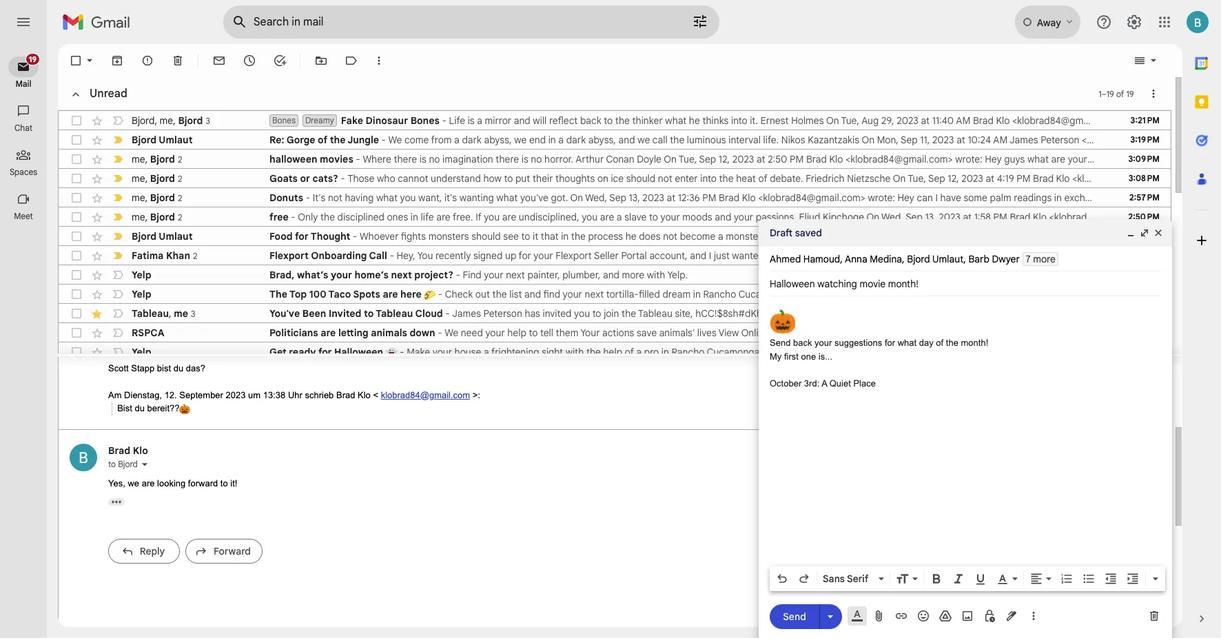 Task type: vqa. For each thing, say whether or not it's contained in the screenshot.
the leftmost "letting"
yes



Task type: locate. For each thing, give the bounding box(es) containing it.
0 horizontal spatial letting
[[338, 327, 368, 339]]

1 vertical spatial james
[[452, 307, 481, 320]]

0 horizontal spatial hey
[[898, 192, 914, 204]]

0 horizontal spatial rspca
[[132, 327, 164, 339]]

holmes
[[791, 114, 824, 127]]

0 horizontal spatial animals
[[371, 327, 407, 339]]

call
[[369, 249, 387, 262]]

halloween down gorge
[[269, 153, 317, 165]]

1 horizontal spatial 🎃 image
[[770, 308, 796, 335]]

underline ‪(⌘u)‬ image
[[974, 573, 987, 586]]

send button
[[770, 604, 819, 629]]

None checkbox
[[69, 54, 83, 68], [70, 152, 83, 166], [70, 191, 83, 205], [70, 210, 83, 224], [70, 249, 83, 263], [70, 287, 83, 301], [69, 54, 83, 68], [70, 152, 83, 166], [70, 191, 83, 205], [70, 210, 83, 224], [70, 249, 83, 263], [70, 287, 83, 301]]

on up the kazantzakis
[[826, 114, 839, 127]]

are up get ready for halloween
[[321, 327, 336, 339]]

at left 12:36
[[667, 192, 675, 204]]

the inside send back your suggestions for what day of the month! my first one is...
[[946, 338, 958, 348]]

1 vertical spatial can
[[1020, 327, 1036, 339]]

1 horizontal spatial data
[[1020, 307, 1039, 320]]

0 horizontal spatial we
[[128, 478, 139, 488]]

3 me , bjord 2 from the top
[[132, 191, 182, 204]]

1 horizontal spatial 1
[[1156, 269, 1160, 280]]

undo ‪(⌘z)‬ image
[[775, 572, 789, 586]]

0 horizontal spatial were
[[850, 249, 871, 262]]

2 horizontal spatial 19
[[1126, 89, 1134, 99]]

frightening
[[491, 346, 539, 358]]

forward link
[[185, 539, 263, 564]]

what inside send back your suggestions for what day of the month! my first one is...
[[898, 338, 917, 348]]

2 horizontal spatial we
[[637, 134, 650, 146]]

formatting options toolbar
[[770, 566, 1165, 591]]

1 horizontal spatial gaze
[[1016, 230, 1037, 243]]

0 horizontal spatial am
[[956, 114, 970, 127]]

next
[[391, 269, 412, 281], [506, 269, 525, 281], [585, 288, 604, 300]]

0 vertical spatial should
[[626, 172, 655, 185]]

1 horizontal spatial 13,
[[925, 211, 936, 223]]

your inside send back your suggestions for what day of the month! my first one is...
[[815, 338, 832, 348]]

hamoud
[[803, 253, 840, 265]]

0 vertical spatial hey
[[985, 153, 1002, 165]]

will right abyss at the top right
[[1000, 230, 1013, 243]]

2 vertical spatial back
[[793, 338, 812, 348]]

1 me , bjord 2 from the top
[[132, 153, 182, 165]]

<klobrad84@gmail.com
[[1049, 211, 1151, 223]]

insert files using drive image
[[939, 609, 952, 623]]

in right end
[[548, 134, 556, 146]]

me , bjord 2 for goats
[[132, 172, 182, 184]]

row up "save" on the bottom right of page
[[59, 304, 1221, 323]]

what right guys
[[1027, 153, 1049, 165]]

row down does
[[59, 246, 1219, 265]]

been
[[302, 307, 326, 320]]

cloud
[[415, 307, 443, 320]]

abyss, down mirror
[[484, 134, 512, 146]]

2 flexport from the left
[[556, 249, 592, 262]]

🎃 image down september
[[179, 404, 190, 415]]

cannot
[[398, 172, 428, 185]]

0 vertical spatial du
[[173, 363, 183, 373]]

0 vertical spatial wed,
[[585, 192, 607, 204]]

your left favorite
[[1068, 153, 1087, 165]]

1 row from the top
[[59, 111, 1221, 130]]

2 rspca from the left
[[772, 327, 802, 339]]

1 just from the left
[[714, 249, 730, 262]]

5 row from the top
[[59, 188, 1171, 207]]

1 vertical spatial wed,
[[881, 211, 903, 223]]

and down seller at the top
[[603, 269, 619, 281]]

project?
[[414, 269, 453, 281]]

6 row from the top
[[59, 207, 1171, 227]]

readings
[[1014, 192, 1052, 204]]

1 vertical spatial i
[[935, 192, 938, 204]]

4 me , bjord 2 from the top
[[132, 211, 182, 223]]

pop out image
[[1139, 227, 1150, 238]]

0 horizontal spatial just
[[714, 249, 730, 262]]

2 were from the left
[[1161, 249, 1182, 262]]

scott
[[108, 363, 129, 373]]

who
[[377, 172, 395, 185]]

2 them from the left
[[1082, 327, 1105, 339]]

data right customize
[[1020, 307, 1039, 320]]

put
[[515, 172, 530, 185]]

is
[[924, 249, 931, 262]]

sep
[[901, 134, 918, 146], [699, 153, 716, 165], [928, 172, 945, 185], [609, 192, 626, 204], [906, 211, 923, 223], [1133, 289, 1148, 299]]

we for we need your help to tell them your actions save animals' lives view online rspca donate politicians are letting animals down – you can help stop them the uk government has dr
[[445, 327, 458, 339]]

0 horizontal spatial data
[[839, 307, 859, 320]]

Subject field
[[770, 277, 1161, 291]]

tue, left aug
[[841, 114, 859, 127]]

letting up the halloween on the left bottom
[[338, 327, 368, 339]]

thanks
[[1151, 114, 1182, 127]]

1 vertical spatial we
[[445, 327, 458, 339]]

1 vertical spatial will
[[1000, 230, 1013, 243]]

1 vertical spatial 12,
[[948, 172, 959, 185]]

2023 left um
[[226, 390, 246, 400]]

2:45 pm
[[1129, 231, 1160, 241]]

bereit??
[[147, 403, 179, 414]]

dinosaur
[[366, 114, 408, 127]]

1 horizontal spatial du
[[173, 363, 183, 373]]

ahmed hamoud , anna medina , bjord umlaut , barb dwyer 7 more
[[770, 253, 1056, 265]]

should
[[626, 172, 655, 185], [471, 230, 501, 243]]

0 vertical spatial or
[[300, 172, 310, 185]]

🎃 image
[[770, 308, 796, 335], [179, 404, 190, 415]]

dream
[[663, 288, 691, 300]]

list containing brad klo
[[59, 203, 1160, 576]]

1 horizontal spatial 19
[[1106, 89, 1114, 99]]

data
[[839, 307, 859, 320], [1020, 307, 1039, 320]]

is...
[[818, 351, 832, 361]]

dienstag,
[[124, 390, 162, 400]]

reply
[[140, 545, 165, 558]]

13, up slave
[[629, 192, 640, 204]]

2 for goats or cats?
[[178, 173, 182, 184]]

more right 7 at top
[[1033, 253, 1056, 265]]

klobrad84@gmail.com link
[[381, 390, 470, 400]]

back up one
[[793, 338, 812, 348]]

move to image
[[314, 54, 328, 68]]

top
[[289, 288, 307, 300]]

1 horizontal spatial dark
[[566, 134, 586, 146]]

🎃 image inside list
[[179, 404, 190, 415]]

0 horizontal spatial 1
[[1098, 89, 1102, 99]]

my
[[770, 351, 782, 361]]

1 vertical spatial 3
[[191, 308, 195, 319]]

1 horizontal spatial am
[[993, 134, 1008, 146]]

kommen?
[[148, 336, 187, 346]]

your
[[1068, 153, 1087, 165], [660, 211, 680, 223], [734, 211, 753, 223], [534, 249, 553, 262], [331, 269, 352, 281], [484, 269, 503, 281], [563, 288, 582, 300], [903, 307, 923, 320], [1148, 307, 1167, 320], [485, 327, 505, 339], [815, 338, 832, 348], [433, 346, 452, 358]]

yes,
[[108, 478, 125, 488]]

is for there
[[419, 153, 426, 165]]

delete image
[[171, 54, 185, 68]]

a right house
[[484, 346, 489, 358]]

have
[[940, 192, 961, 204]]

peterson down the list
[[483, 307, 522, 320]]

2 halloween from the left
[[1125, 153, 1170, 165]]

7 ͏͏ from the left
[[915, 288, 917, 300]]

italic ‪(⌘i)‬ image
[[952, 572, 965, 586]]

0 horizontal spatial halloween
[[269, 153, 317, 165]]

add to tasks image
[[273, 54, 287, 68]]

where
[[363, 153, 391, 165]]

0 horizontal spatial no
[[429, 153, 440, 165]]

we up house
[[445, 327, 458, 339]]

5 ͏͏ from the left
[[878, 288, 880, 300]]

1:58
[[974, 211, 991, 223]]

1 vertical spatial back
[[1039, 230, 1061, 243]]

of down dreamy
[[318, 134, 327, 146]]

1 vertical spatial bjord umlaut
[[132, 230, 193, 243]]

0 horizontal spatial will
[[533, 114, 547, 127]]

to down spots at the top of page
[[364, 307, 374, 320]]

politicians are letting animals down - we need your help to tell them your actions save animals' lives view online rspca donate politicians are letting animals down – you can help stop them the uk government has dr
[[269, 327, 1221, 339]]

2 vertical spatial tue,
[[908, 172, 926, 185]]

wrote: down nietzsche
[[868, 192, 895, 204]]

snooze image
[[243, 54, 256, 68]]

send inside button
[[783, 610, 806, 623]]

0 vertical spatial looking
[[874, 249, 905, 262]]

9 row from the top
[[59, 265, 1171, 285]]

1 horizontal spatial the
[[1107, 327, 1123, 339]]

8 row from the top
[[59, 246, 1219, 265]]

1 horizontal spatial can
[[1020, 327, 1036, 339]]

0 horizontal spatial 3
[[191, 308, 195, 319]]

quiet
[[829, 378, 851, 388]]

flexport up 'brad,'
[[269, 249, 309, 262]]

2 horizontal spatial help
[[1039, 327, 1058, 339]]

me for halloween movies
[[132, 153, 145, 165]]

rancho
[[703, 288, 736, 300], [672, 346, 705, 358]]

insert link ‪(⌘k)‬ image
[[894, 609, 908, 623]]

looking inside unread tab panel
[[874, 249, 905, 262]]

horror.
[[544, 153, 573, 165]]

tab list
[[1182, 44, 1221, 588]]

sight
[[542, 346, 563, 358]]

is right life
[[468, 114, 475, 127]]

<klobrad84@gmail.com> down mon,
[[846, 153, 953, 165]]

row containing tableau
[[59, 304, 1221, 323]]

it's
[[444, 192, 457, 204]]

your right inform
[[903, 307, 923, 320]]

monsters
[[428, 230, 469, 243]]

conan
[[606, 153, 634, 165]]

to left it
[[521, 230, 530, 243]]

du down dienstag,
[[135, 403, 145, 414]]

we down dinosaur
[[388, 134, 402, 146]]

redo ‪(⌘y)‬ image
[[797, 572, 811, 586]]

0 horizontal spatial dark
[[462, 134, 482, 146]]

your
[[580, 327, 600, 339]]

at left 11:40
[[921, 114, 930, 127]]

0 vertical spatial 🎃 image
[[770, 308, 796, 335]]

0 horizontal spatial flexport
[[269, 249, 309, 262]]

main menu image
[[15, 14, 32, 30]]

0 horizontal spatial 12,
[[719, 153, 730, 165]]

are right life
[[436, 211, 450, 223]]

archive image
[[110, 54, 124, 68]]

help for politicians are letting animals down - we need your help to tell them your actions save animals' lives view online rspca donate politicians are letting animals down – you can help stop them the uk government has dr
[[507, 327, 526, 339]]

- down disciplined
[[353, 230, 357, 243]]

12 row from the top
[[59, 323, 1221, 342]]

0 horizontal spatial he
[[625, 230, 636, 243]]

is down the come
[[419, 153, 426, 165]]

13 row from the top
[[59, 342, 1171, 362]]

0 vertical spatial umlaut
[[159, 134, 193, 146]]

1 vertical spatial he
[[625, 230, 636, 243]]

2023 inside list
[[226, 390, 246, 400]]

me for free
[[132, 211, 145, 223]]

undisciplined,
[[519, 211, 579, 223]]

11 row from the top
[[59, 304, 1221, 323]]

1 horizontal spatial is
[[468, 114, 475, 127]]

insert signature image
[[1005, 609, 1018, 623]]

- right cats?
[[341, 172, 345, 185]]

1 horizontal spatial or
[[1149, 249, 1159, 262]]

we for we come from a dark abyss, we end in a dark abyss, and we call the luminous interval life. nikos kazantzakis on mon, sep 11, 2023 at 10:24 am james peterson <james.peterson1902@gmail.com
[[388, 134, 402, 146]]

will up end
[[533, 114, 547, 127]]

more inside unread tab panel
[[622, 269, 644, 281]]

0 horizontal spatial down
[[410, 327, 435, 339]]

schrieb
[[305, 390, 334, 400]]

0 vertical spatial send
[[770, 338, 791, 348]]

letting
[[338, 327, 368, 339], [902, 327, 929, 339]]

1 horizontal spatial looking
[[874, 249, 905, 262]]

1 horizontal spatial tue,
[[841, 114, 859, 127]]

for right up
[[519, 249, 531, 262]]

0 vertical spatial we
[[388, 134, 402, 146]]

at left 2:50
[[757, 153, 765, 165]]

2 vertical spatial umlaut
[[932, 253, 963, 265]]

0 horizontal spatial wed,
[[585, 192, 607, 204]]

2 for free
[[178, 212, 182, 222]]

send inside send back your suggestions for what day of the month! my first one is...
[[770, 338, 791, 348]]

3 yelp from the top
[[132, 346, 151, 358]]

me , bjord 2 for free
[[132, 211, 182, 223]]

of inside send back your suggestions for what day of the month! my first one is...
[[936, 338, 943, 348]]

2 me , bjord 2 from the top
[[132, 172, 182, 184]]

row down ice
[[59, 188, 1171, 207]]

0 horizontal spatial should
[[471, 230, 501, 243]]

i right the 3:08 pm in the top of the page
[[1212, 172, 1214, 185]]

0 horizontal spatial can
[[917, 192, 933, 204]]

2 just from the left
[[1203, 249, 1219, 262]]

1 horizontal spatial down
[[967, 327, 991, 339]]

0 horizontal spatial james
[[452, 307, 481, 320]]

2 down from the left
[[967, 327, 991, 339]]

0 horizontal spatial abyss,
[[484, 134, 512, 146]]

3
[[206, 115, 210, 126], [191, 308, 195, 319]]

get ready for halloween
[[269, 346, 386, 358]]

barb
[[968, 253, 989, 265]]

unread main content
[[58, 44, 1221, 638]]

2 yelp from the top
[[132, 288, 151, 300]]

- left where
[[356, 153, 360, 165]]

you.
[[1082, 230, 1100, 243]]

1 vertical spatial 13,
[[925, 211, 936, 223]]

the left uk
[[1107, 327, 1123, 339]]

your up painter,
[[534, 249, 553, 262]]

1 vertical spatial send
[[783, 610, 806, 623]]

12, up goats or cats? - those who cannot understand how to put their thoughts on ice should not enter into the heat of debate. friedrich nietzsche on tue, sep 12, 2023 at 4:19 pm brad klo <klobrad84@gmail.com> wrote: i
[[719, 153, 730, 165]]

sep left 29
[[1133, 289, 1148, 299]]

0 horizontal spatial gaze
[[812, 230, 833, 243]]

make
[[407, 346, 430, 358]]

0 vertical spatial he
[[689, 114, 700, 127]]

the left thinker
[[615, 114, 630, 127]]

with
[[647, 269, 665, 281], [818, 307, 837, 320], [565, 346, 584, 358]]

pm right 4:19 in the right top of the page
[[1016, 172, 1030, 185]]

row up join
[[59, 285, 1171, 304]]

forward
[[188, 478, 218, 488]]

in right 'pro'
[[661, 346, 669, 358]]

3:19 pm
[[1130, 134, 1160, 145]]

if
[[476, 211, 481, 223]]

the left ti
[[1200, 114, 1214, 127]]

2 vertical spatial not
[[663, 230, 677, 243]]

were down 'enough'
[[850, 249, 871, 262]]

spaces heading
[[0, 167, 47, 178]]

are left here
[[383, 288, 398, 300]]

help left stop
[[1039, 327, 1058, 339]]

11,
[[920, 134, 930, 146]]

october 3rd: a quiet place
[[770, 378, 876, 388]]

meet
[[14, 211, 33, 221]]

not right it's
[[328, 192, 342, 204]]

0 vertical spatial not
[[658, 172, 672, 185]]

more options image
[[1029, 609, 1038, 623]]

we left call at the top right
[[637, 134, 650, 146]]

row
[[59, 111, 1221, 130], [59, 130, 1221, 150], [59, 150, 1208, 169], [59, 169, 1214, 188], [59, 188, 1171, 207], [59, 207, 1171, 227], [59, 227, 1171, 246], [59, 246, 1219, 265], [59, 265, 1171, 285], [59, 285, 1171, 304], [59, 304, 1221, 323], [59, 323, 1221, 342], [59, 342, 1171, 362]]

i
[[1212, 172, 1214, 185], [935, 192, 938, 204], [709, 249, 711, 262]]

back right the "reflect"
[[580, 114, 601, 127]]

forward
[[214, 545, 251, 558]]

1 animals from the left
[[371, 327, 407, 339]]

insert photo image
[[961, 609, 974, 623]]

numbered list ‪(⌘⇧7)‬ image
[[1060, 572, 1074, 586]]

there up how
[[496, 153, 519, 165]]

rspca down the tableau , me 3
[[132, 327, 164, 339]]

abyss
[[972, 230, 997, 243]]

to left put
[[504, 172, 513, 185]]

<klobrad84@gmail.com> up 2:57 pm
[[1072, 172, 1180, 185]]

2 row from the top
[[59, 130, 1221, 150]]

Message Body text field
[[770, 303, 1161, 562]]

has left invited
[[525, 307, 540, 320]]

list
[[59, 203, 1160, 576]]

None checkbox
[[70, 114, 83, 127], [70, 133, 83, 147], [70, 172, 83, 185], [70, 229, 83, 243], [70, 268, 83, 282], [70, 307, 83, 320], [70, 326, 83, 340], [70, 345, 83, 359], [70, 114, 83, 127], [70, 133, 83, 147], [70, 172, 83, 185], [70, 229, 83, 243], [70, 268, 83, 282], [70, 307, 83, 320], [70, 326, 83, 340], [70, 345, 83, 359]]

back up service
[[1039, 230, 1061, 243]]

0 vertical spatial need
[[1065, 249, 1087, 262]]

for down only
[[295, 230, 308, 243]]

1 horizontal spatial he
[[689, 114, 700, 127]]

for right thanks
[[1185, 114, 1197, 127]]

2023 down have
[[939, 211, 960, 223]]

am right 10:24
[[993, 134, 1008, 146]]

help for - make your house a frightening sight with the help of a pro in rancho cucamonga ͏ ͏ ͏ ͏ ͏ ͏ ͏ ͏ ͏ ͏ ͏ ͏ ͏ ͏ ͏ ͏ ͏ ͏ ͏ ͏ ͏ ͏ ͏ ͏ ͏ ͏ ͏ ͏ ͏ ͏ ͏ ͏ ͏ ͏ ͏ ͏ ͏ ͏ ͏ ͏ ͏ ͏ ͏ ͏ ͏ ͏ ͏ ͏ ͏ ͏ ͏ ͏ ͏ ͏ ͏ ͏ ͏ ͏ ͏ ͏ ͏
[[603, 346, 622, 358]]

come
[[404, 134, 429, 146]]

1 left inbox section options icon on the right top of page
[[1098, 89, 1102, 99]]

mail heading
[[0, 79, 47, 90]]

a left 'pro'
[[636, 346, 642, 358]]

and right mirror
[[514, 114, 530, 127]]

1 horizontal spatial has
[[1197, 327, 1212, 339]]

damit wir kommen?
[[108, 336, 187, 346]]

navigation
[[0, 44, 48, 638]]

͏͏
[[803, 288, 806, 300], [816, 288, 818, 300], [841, 288, 843, 300], [853, 288, 855, 300], [878, 288, 880, 300], [890, 288, 892, 300], [915, 288, 917, 300], [927, 288, 929, 300]]

advanced search options image
[[686, 8, 714, 35]]

draft saved
[[770, 227, 822, 239]]

0 vertical spatial peterson
[[1041, 134, 1079, 146]]

down
[[410, 327, 435, 339], [967, 327, 991, 339]]

there up cannot
[[394, 153, 417, 165]]

2
[[178, 154, 182, 164], [178, 173, 182, 184], [178, 193, 182, 203], [178, 212, 182, 222], [193, 250, 197, 261]]

thought
[[311, 230, 350, 243]]

yelp for get
[[132, 346, 151, 358]]

1 vertical spatial more
[[622, 269, 644, 281]]

mail
[[15, 79, 31, 89]]

hcc!$8sh#dkhmc.
[[695, 307, 780, 320]]

bjord umlaut down the bjord , me , bjord 3
[[132, 134, 193, 146]]

gaze up service
[[1016, 230, 1037, 243]]

to left tell
[[529, 327, 538, 339]]

0 vertical spatial tue,
[[841, 114, 859, 127]]

just left wanted on the right top of the page
[[714, 249, 730, 262]]

list inside unread main content
[[59, 203, 1160, 576]]

save
[[637, 327, 657, 339]]

minimize image
[[1125, 227, 1136, 238]]

insert emoji ‪(⌘⇧2)‬ image
[[916, 609, 930, 623]]

recently
[[435, 249, 471, 262]]

rancho down 'animals''
[[672, 346, 705, 358]]

goats or cats? - those who cannot understand how to put their thoughts on ice should not enter into the heat of debate. friedrich nietzsche on tue, sep 12, 2023 at 4:19 pm brad klo <klobrad84@gmail.com> wrote: i
[[269, 172, 1214, 185]]

more formatting options image
[[1149, 572, 1162, 586]]

their
[[533, 172, 553, 185]]

in right readings
[[1054, 192, 1062, 204]]

2 data from the left
[[1020, 307, 1039, 320]]

1 horizontal spatial there
[[496, 153, 519, 165]]

0 vertical spatial the
[[269, 288, 287, 300]]

you've been invited to tableau cloud - james peterson has invited you to join the tableau site, hcc!$8sh#dkhmc. interact with data to inform your decisions. customize data visualizations to answer your questions. s
[[269, 307, 1221, 320]]

more send options image
[[823, 609, 837, 623]]

0 horizontal spatial tue,
[[679, 153, 697, 165]]

me , bjord 2 for donuts
[[132, 191, 182, 204]]

ones
[[387, 211, 408, 223]]

1 horizontal spatial help
[[603, 346, 622, 358]]

tue, up enter
[[679, 153, 697, 165]]

you've
[[520, 192, 548, 204]]

unread tab panel
[[58, 77, 1221, 478]]

row containing bjord
[[59, 111, 1221, 130]]

interact
[[782, 307, 816, 320]]

row down actions
[[59, 342, 1171, 362]]



Task type: describe. For each thing, give the bounding box(es) containing it.
a right from
[[454, 134, 460, 146]]

🌮 image
[[424, 289, 436, 301]]

up
[[505, 249, 516, 262]]

for right the ready
[[318, 346, 332, 358]]

1 horizontal spatial next
[[506, 269, 525, 281]]

the left process
[[571, 230, 586, 243]]

2 politicians from the left
[[839, 327, 883, 339]]

september
[[179, 390, 223, 400]]

umlaut inside "draft saved" "dialog"
[[932, 253, 963, 265]]

- right call at the top left of page
[[390, 249, 394, 262]]

inbox section options image
[[1147, 87, 1160, 101]]

monster.
[[726, 230, 763, 243]]

here
[[400, 288, 422, 300]]

sans serif option
[[820, 572, 876, 586]]

site,
[[675, 307, 693, 320]]

the down the your
[[586, 346, 601, 358]]

2 horizontal spatial there
[[934, 249, 957, 262]]

2023 up slave
[[642, 192, 664, 204]]

service
[[1012, 249, 1044, 262]]

1 horizontal spatial james
[[1009, 134, 1038, 146]]

ice
[[611, 172, 624, 185]]

row containing fatima khan
[[59, 246, 1219, 265]]

exchange
[[1064, 192, 1107, 204]]

understand
[[431, 172, 481, 185]]

2 for donuts
[[178, 193, 182, 203]]

settings image
[[1126, 14, 1142, 30]]

- right cloud
[[445, 307, 450, 320]]

0 vertical spatial with
[[647, 269, 665, 281]]

having
[[345, 192, 374, 204]]

3:09 pm
[[1128, 154, 1160, 164]]

search in mail image
[[227, 10, 252, 34]]

food for thought - whoever fights monsters should see to it that in the process he does not become a monster. and if you gaze long enough into an abyss, the abyss will gaze back into you.
[[269, 230, 1100, 243]]

1 were from the left
[[850, 249, 871, 262]]

with,
[[1126, 249, 1147, 262]]

customize
[[971, 307, 1017, 320]]

0 vertical spatial can
[[917, 192, 933, 204]]

lives
[[697, 327, 716, 339]]

at left the '1:58'
[[963, 211, 972, 223]]

2 horizontal spatial abyss,
[[925, 230, 952, 243]]

>:
[[473, 390, 480, 400]]

on right doyle
[[664, 153, 677, 165]]

the right call at the top right
[[670, 134, 684, 146]]

send for send
[[783, 610, 806, 623]]

are right guys
[[1051, 153, 1065, 165]]

klo down readings
[[1033, 211, 1047, 223]]

1 horizontal spatial should
[[626, 172, 655, 185]]

and right moods
[[715, 211, 731, 223]]

2 horizontal spatial tue,
[[908, 172, 926, 185]]

to left it! on the left of page
[[220, 478, 228, 488]]

1 horizontal spatial 12,
[[948, 172, 959, 185]]

show trimmed content image
[[108, 498, 125, 506]]

friedrich
[[806, 172, 845, 185]]

1 no from the left
[[429, 153, 440, 165]]

1 gaze from the left
[[812, 230, 833, 243]]

plumber,
[[562, 269, 600, 281]]

<
[[373, 390, 378, 400]]

0 horizontal spatial tableau
[[132, 307, 169, 319]]

favorite
[[1090, 153, 1123, 165]]

wanted
[[732, 249, 764, 262]]

0 horizontal spatial –
[[994, 327, 1000, 339]]

1 vertical spatial hey
[[898, 192, 914, 204]]

the left abyss at the top right
[[955, 230, 969, 243]]

in right dream at the right of the page
[[693, 288, 701, 300]]

the left the list
[[492, 288, 507, 300]]

klo up guys
[[996, 114, 1010, 127]]

2023 up some
[[961, 172, 983, 185]]

6 ͏͏ from the left
[[890, 288, 892, 300]]

on right nietzsche
[[893, 172, 906, 185]]

more inside "draft saved" "dialog"
[[1033, 253, 1056, 265]]

um
[[248, 390, 261, 400]]

klo up exchange
[[1056, 172, 1070, 185]]

2023 right 29, on the right top
[[897, 114, 918, 127]]

0 horizontal spatial i
[[709, 249, 711, 262]]

2 gaze from the left
[[1016, 230, 1037, 243]]

row containing rspca
[[59, 323, 1221, 342]]

0 horizontal spatial peterson
[[483, 307, 522, 320]]

bulleted list ‪(⌘⇧8)‬ image
[[1082, 572, 1096, 586]]

brad up friedrich
[[806, 153, 827, 165]]

first
[[784, 351, 799, 361]]

cats?
[[312, 172, 338, 185]]

the up thought on the left top of page
[[320, 211, 335, 223]]

a down free - only the disciplined ones in life are free. if you are undisciplined, you are a slave to your moods and your passions. eliud kipchoge on wed, sep 13, 2023 at 1:58 pm brad klo <klobrad84@gmail.com
[[718, 230, 723, 243]]

brad klo
[[108, 444, 148, 457]]

1 vertical spatial not
[[328, 192, 342, 204]]

what's
[[297, 269, 328, 281]]

2 for halloween movies
[[178, 154, 182, 164]]

stop
[[1060, 327, 1080, 339]]

a up horror.
[[558, 134, 564, 146]]

into right enter
[[700, 172, 717, 185]]

wrote: down 10:24
[[955, 153, 982, 165]]

draft saved dialog
[[759, 219, 1172, 638]]

a left the barb
[[959, 249, 965, 262]]

support image
[[1096, 14, 1112, 30]]

1 vertical spatial looking
[[157, 478, 186, 488]]

brad up 10:24
[[973, 114, 994, 127]]

into left an
[[893, 230, 909, 243]]

1 vertical spatial rancho
[[672, 346, 705, 358]]

arthur
[[576, 153, 604, 165]]

1 rspca from the left
[[132, 327, 164, 339]]

2 horizontal spatial tableau
[[638, 307, 672, 320]]

into left you. at top right
[[1063, 230, 1079, 243]]

0 horizontal spatial or
[[300, 172, 310, 185]]

sep up have
[[928, 172, 945, 185]]

klo left <
[[358, 390, 371, 400]]

for up <klobrad84@gmail.com
[[1109, 192, 1122, 204]]

1 data from the left
[[839, 307, 859, 320]]

1 yelp from the top
[[132, 269, 151, 281]]

your right make
[[433, 346, 452, 358]]

more image
[[372, 54, 386, 68]]

fake
[[341, 114, 363, 127]]

2 horizontal spatial with
[[818, 307, 837, 320]]

1 vertical spatial tue,
[[679, 153, 697, 165]]

me for donuts
[[132, 191, 145, 204]]

pm right 2:50
[[790, 153, 804, 165]]

chat heading
[[0, 123, 47, 134]]

bjord inside "draft saved" "dialog"
[[907, 253, 930, 265]]

0 horizontal spatial the
[[269, 288, 287, 300]]

send for send back your suggestions for what day of the month! my first one is...
[[770, 338, 791, 348]]

sep down luminous at the top of page
[[699, 153, 716, 165]]

2 bjord umlaut from the top
[[132, 230, 193, 243]]

tortilla-
[[606, 288, 639, 300]]

1 horizontal spatial –
[[1102, 89, 1106, 99]]

at left 10:24
[[957, 134, 965, 146]]

👻 image
[[386, 347, 397, 359]]

only
[[298, 211, 318, 223]]

indent more ‪(⌘])‬ image
[[1126, 572, 1140, 586]]

1 horizontal spatial abyss,
[[588, 134, 616, 146]]

into left it.
[[731, 114, 747, 127]]

me , bjord 2 for halloween
[[132, 153, 182, 165]]

pm right the '1:58'
[[993, 211, 1007, 223]]

2 dark from the left
[[566, 134, 586, 146]]

1 ͏͏ from the left
[[803, 288, 806, 300]]

2:50 pm
[[1128, 212, 1160, 222]]

thinker
[[632, 114, 663, 127]]

damit
[[108, 336, 132, 346]]

for inside send back your suggestions for what day of the month! my first one is...
[[885, 338, 895, 348]]

11:40
[[932, 114, 954, 127]]

2 no from the left
[[531, 153, 542, 165]]

- left it's
[[306, 192, 310, 204]]

one
[[801, 351, 816, 361]]

in right that
[[561, 230, 569, 243]]

1 them from the left
[[556, 327, 578, 339]]

0 vertical spatial i
[[1212, 172, 1214, 185]]

of right heat
[[758, 172, 767, 185]]

2 vertical spatial with
[[565, 346, 584, 358]]

0 vertical spatial 13,
[[629, 192, 640, 204]]

1 vertical spatial or
[[1149, 249, 1159, 262]]

0 vertical spatial will
[[533, 114, 547, 127]]

donuts
[[269, 192, 303, 204]]

Search in mail text field
[[254, 15, 653, 29]]

2 horizontal spatial next
[[585, 288, 604, 300]]

0 vertical spatial rancho
[[703, 288, 736, 300]]

indent less ‪(⌘[)‬ image
[[1104, 572, 1118, 586]]

Search in mail search field
[[223, 6, 719, 39]]

what down how
[[496, 192, 518, 204]]

meet heading
[[0, 211, 47, 222]]

3:21 pm
[[1130, 115, 1160, 125]]

free.
[[453, 211, 473, 223]]

29,
[[881, 114, 894, 127]]

29
[[1150, 289, 1160, 299]]

actions
[[602, 327, 634, 339]]

3 ͏͏ from the left
[[841, 288, 843, 300]]

0 horizontal spatial there
[[394, 153, 417, 165]]

gmail image
[[62, 8, 137, 36]]

2 ͏͏ from the left
[[816, 288, 818, 300]]

decisions.
[[925, 307, 969, 320]]

10 row from the top
[[59, 285, 1171, 304]]

brad right schrieb
[[336, 390, 355, 400]]

toggle confidential mode image
[[983, 609, 996, 623]]

anna
[[845, 253, 867, 265]]

october
[[770, 378, 802, 388]]

- left life
[[442, 114, 446, 127]]

0 horizontal spatial bones
[[272, 115, 296, 125]]

serif
[[847, 573, 868, 585]]

7 row from the top
[[59, 227, 1171, 246]]

sep left 11,
[[901, 134, 918, 146]]

1 bjord umlaut from the top
[[132, 134, 193, 146]]

questions.
[[1170, 307, 1215, 320]]

in left life
[[411, 211, 418, 223]]

support
[[1089, 249, 1124, 262]]

2 animals from the left
[[932, 327, 965, 339]]

1 vertical spatial should
[[471, 230, 501, 243]]

does
[[639, 230, 661, 243]]

doyle
[[637, 153, 661, 165]]

of left 'pro'
[[625, 346, 634, 358]]

discard draft ‪(⌘⇧d)‬ image
[[1147, 609, 1161, 623]]

1 flexport from the left
[[269, 249, 309, 262]]

place
[[853, 378, 876, 388]]

0 vertical spatial am
[[956, 114, 970, 127]]

on up 'enough'
[[866, 211, 879, 223]]

a left slave
[[617, 211, 622, 223]]

enough
[[857, 230, 890, 243]]

0 horizontal spatial next
[[391, 269, 412, 281]]

1 down from the left
[[410, 327, 435, 339]]

it
[[533, 230, 538, 243]]

1 vertical spatial 1
[[1156, 269, 1160, 280]]

the left heat
[[719, 172, 734, 185]]

1 horizontal spatial we
[[514, 134, 527, 146]]

online
[[741, 327, 769, 339]]

is for life
[[468, 114, 475, 127]]

it's
[[313, 192, 325, 204]]

1 vertical spatial need
[[461, 327, 483, 339]]

0 vertical spatial 12,
[[719, 153, 730, 165]]

2 inside fatima khan 2
[[193, 250, 197, 261]]

1 vertical spatial am
[[993, 134, 1008, 146]]

pm up free - only the disciplined ones in life are free. if you are undisciplined, you are a slave to your moods and your passions. eliud kipchoge on wed, sep 13, 2023 at 1:58 pm brad klo <klobrad84@gmail.com
[[702, 192, 716, 204]]

toggle split pane mode image
[[1133, 54, 1147, 68]]

see
[[503, 230, 519, 243]]

4 row from the top
[[59, 169, 1214, 188]]

12:36
[[678, 192, 700, 204]]

reflect
[[549, 114, 578, 127]]

8 ͏͏ from the left
[[927, 288, 929, 300]]

moods
[[682, 211, 712, 223]]

19 inside navigation
[[29, 54, 37, 64]]

klo down heat
[[742, 192, 756, 204]]

wrote: down movies?
[[1182, 172, 1209, 185]]

life
[[449, 114, 465, 127]]

1 letting from the left
[[338, 327, 368, 339]]

3 row from the top
[[59, 150, 1208, 169]]

report spam image
[[141, 54, 154, 68]]

wrote: up "3:19 pm"
[[1122, 114, 1149, 127]]

show details image
[[140, 460, 149, 468]]

to down and
[[767, 249, 776, 262]]

1 halloween from the left
[[269, 153, 317, 165]]

<klobrad84@gmail.com> up favorite
[[1012, 114, 1119, 127]]

0 horizontal spatial du
[[135, 403, 145, 414]]

1 horizontal spatial tableau
[[376, 307, 413, 320]]

imagination
[[442, 153, 493, 165]]

check
[[445, 288, 473, 300]]

portal
[[621, 249, 647, 262]]

what up call at the top right
[[665, 114, 687, 127]]

slave
[[624, 211, 647, 223]]

1 vertical spatial cucamonga
[[707, 346, 760, 358]]

- down cloud
[[438, 327, 442, 339]]

bold ‪(⌘b)‬ image
[[930, 572, 943, 586]]

am
[[108, 390, 122, 400]]

nikos
[[781, 134, 805, 146]]

2 horizontal spatial is
[[521, 153, 528, 165]]

your up frightening
[[485, 327, 505, 339]]

4:19
[[997, 172, 1014, 185]]

me for goats or cats?
[[132, 172, 145, 184]]

1 dark from the left
[[462, 134, 482, 146]]

get
[[269, 346, 286, 358]]

we inside list
[[128, 478, 139, 488]]

saved
[[795, 227, 822, 239]]

flexport onboarding call - hey, you recently signed up for your flexport seller portal account, and i just wanted to clarify what you were looking for. is there a particular service you need support with, or were you just
[[269, 249, 1219, 262]]

close image
[[1153, 227, 1164, 238]]

attach files image
[[872, 609, 886, 623]]

brad down readings
[[1010, 211, 1030, 223]]

brad up to bjord at the left bottom of page
[[108, 444, 130, 457]]

0 vertical spatial has
[[525, 307, 540, 320]]

2:57 pm
[[1129, 192, 1160, 203]]

yelp for the
[[132, 288, 151, 300]]

navigation containing mail
[[0, 44, 48, 638]]

wanting
[[459, 192, 494, 204]]

1 politicians from the left
[[269, 327, 318, 339]]

back inside send back your suggestions for what day of the month! my first one is...
[[793, 338, 812, 348]]

send back your suggestions for what day of the month! my first one is...
[[770, 338, 988, 361]]

4 ͏͏ from the left
[[853, 288, 855, 300]]

- down dinosaur
[[381, 134, 386, 146]]

2023 right 11,
[[932, 134, 954, 146]]

and up conan
[[618, 134, 635, 146]]

1 horizontal spatial bones
[[410, 114, 440, 127]]

- right "🌮" icon
[[438, 288, 443, 300]]

2 letting from the left
[[902, 327, 929, 339]]

1 vertical spatial umlaut
[[159, 230, 193, 243]]

eliud
[[799, 211, 820, 223]]

your up food for thought - whoever fights monsters should see to it that in the process he does not become a monster. and if you gaze long enough into an abyss, the abyss will gaze back into you.
[[660, 211, 680, 223]]

3 inside the tableau , me 3
[[191, 308, 195, 319]]

answer
[[1114, 307, 1145, 320]]

3rd:
[[804, 378, 819, 388]]

1 vertical spatial has
[[1197, 327, 1212, 339]]

and right the list
[[524, 288, 541, 300]]

klo down the kazantzakis
[[829, 153, 843, 165]]

of left inbox section options icon on the right top of page
[[1116, 89, 1124, 99]]

a left mirror
[[477, 114, 482, 127]]

inform
[[873, 307, 901, 320]]

mark as unread image
[[212, 54, 226, 68]]

3 inside the bjord , me , bjord 3
[[206, 115, 210, 126]]

donuts - it's not having what you want, it's wanting what you've got. on wed, sep 13, 2023 at 12:36 pm brad klo <klobrad84@gmail.com> wrote: hey can i have some palm readings in exchange for
[[269, 192, 1122, 204]]

das?
[[186, 363, 205, 373]]

0 horizontal spatial back
[[580, 114, 601, 127]]

are up see
[[502, 211, 516, 223]]

🎃 image inside message body text box
[[770, 308, 796, 335]]

your up 'monster.'
[[734, 211, 753, 223]]

day
[[919, 338, 934, 348]]

process
[[588, 230, 623, 243]]

gorge
[[287, 134, 315, 146]]

labels image
[[345, 54, 358, 68]]

1 horizontal spatial hey
[[985, 153, 1002, 165]]

1 horizontal spatial will
[[1000, 230, 1013, 243]]

100
[[309, 288, 326, 300]]

sep up an
[[906, 211, 923, 223]]

0 vertical spatial 1
[[1098, 89, 1102, 99]]

you
[[417, 249, 433, 262]]

sep down ice
[[609, 192, 626, 204]]

an
[[911, 230, 922, 243]]

unread button
[[62, 80, 133, 108]]

0 vertical spatial cucamonga
[[738, 288, 791, 300]]



